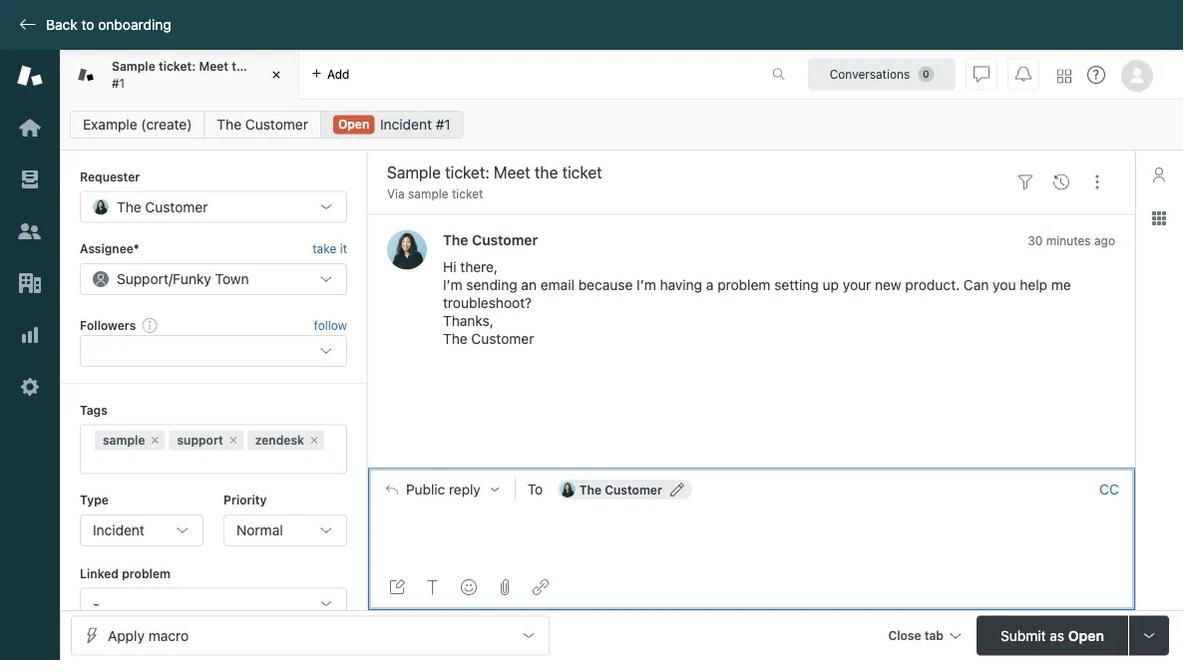 Task type: describe. For each thing, give the bounding box(es) containing it.
linked problem
[[80, 567, 170, 581]]

submit as open
[[1001, 627, 1104, 644]]

macro
[[148, 627, 189, 644]]

-
[[93, 595, 99, 612]]

support
[[117, 271, 169, 287]]

Followers field
[[95, 341, 304, 361]]

displays possible ticket submission types image
[[1141, 628, 1157, 644]]

open inside secondary element
[[338, 117, 369, 131]]

zendesk
[[255, 434, 304, 448]]

a
[[706, 277, 714, 293]]

1 i'm from the left
[[443, 277, 463, 293]]

reporting image
[[17, 322, 43, 348]]

assignee*
[[80, 242, 139, 256]]

incident for incident
[[93, 522, 145, 539]]

customer@example.com image
[[559, 482, 575, 498]]

customer context image
[[1151, 167, 1167, 183]]

tab
[[924, 629, 944, 643]]

hi there, i'm sending an email because i'm having a problem setting up your new product. can you help me troubleshoot? thanks, the customer
[[443, 259, 1071, 347]]

edit user image
[[670, 483, 684, 497]]

apps image
[[1151, 210, 1167, 226]]

zendesk products image
[[1057, 69, 1071, 83]]

public reply
[[406, 481, 481, 498]]

to
[[81, 16, 94, 33]]

priority
[[223, 493, 267, 507]]

problem inside hi there, i'm sending an email because i'm having a problem setting up your new product. can you help me troubleshoot? thanks, the customer
[[717, 277, 771, 293]]

take
[[312, 242, 336, 256]]

/
[[169, 271, 173, 287]]

notifications image
[[1016, 66, 1031, 82]]

30 minutes ago text field
[[1028, 233, 1115, 247]]

the customer inside requester element
[[117, 198, 208, 215]]

you
[[993, 277, 1016, 293]]

take it button
[[312, 239, 347, 259]]

public reply button
[[368, 469, 515, 511]]

organizations image
[[17, 270, 43, 296]]

setting
[[774, 277, 819, 293]]

add button
[[299, 50, 362, 99]]

events image
[[1053, 174, 1069, 190]]

the
[[232, 59, 251, 73]]

views image
[[17, 167, 43, 193]]

because
[[578, 277, 633, 293]]

incident for incident #1
[[380, 116, 432, 133]]

30 minutes ago
[[1028, 233, 1115, 247]]

sending
[[466, 277, 517, 293]]

customer inside secondary element
[[245, 116, 308, 133]]

zendesk image
[[0, 658, 60, 660]]

main element
[[0, 50, 60, 660]]

tabs tab list
[[60, 50, 751, 100]]

filter image
[[1018, 174, 1033, 190]]

linked
[[80, 567, 119, 581]]

ago
[[1094, 233, 1115, 247]]

requester element
[[80, 191, 347, 223]]

30
[[1028, 233, 1043, 247]]

the inside secondary element
[[217, 116, 242, 133]]

incident button
[[80, 515, 203, 547]]

customer inside requester element
[[145, 198, 208, 215]]

tags
[[80, 403, 107, 417]]

up
[[823, 277, 839, 293]]

follow
[[314, 318, 347, 332]]

help
[[1020, 277, 1047, 293]]

add link (cmd k) image
[[533, 580, 549, 596]]

funky
[[173, 271, 211, 287]]

your
[[843, 277, 871, 293]]

follow button
[[314, 316, 347, 334]]

info on adding followers image
[[142, 317, 158, 333]]

normal
[[236, 522, 283, 539]]

customers image
[[17, 218, 43, 244]]

1 vertical spatial problem
[[122, 567, 170, 581]]

hi
[[443, 259, 456, 275]]

back to onboarding
[[46, 16, 171, 33]]

draft mode image
[[389, 580, 405, 596]]

email
[[540, 277, 575, 293]]

new
[[875, 277, 901, 293]]

example (create)
[[83, 116, 192, 133]]

customer up there,
[[472, 231, 538, 248]]



Task type: locate. For each thing, give the bounding box(es) containing it.
button displays agent's chat status as invisible. image
[[974, 66, 990, 82]]

linked problem element
[[80, 588, 347, 620]]

close
[[888, 629, 921, 643]]

customer inside hi there, i'm sending an email because i'm having a problem setting up your new product. can you help me troubleshoot? thanks, the customer
[[471, 331, 534, 347]]

followers
[[80, 318, 136, 332]]

the customer up there,
[[443, 231, 538, 248]]

close image
[[266, 65, 286, 85]]

incident down tabs tab list
[[380, 116, 432, 133]]

0 vertical spatial open
[[338, 117, 369, 131]]

1 vertical spatial incident
[[93, 522, 145, 539]]

0 horizontal spatial open
[[338, 117, 369, 131]]

can
[[964, 277, 989, 293]]

incident
[[380, 116, 432, 133], [93, 522, 145, 539]]

tab
[[60, 50, 299, 100]]

get started image
[[17, 115, 43, 141]]

customer down thanks,
[[471, 331, 534, 347]]

cc
[[1099, 481, 1119, 498]]

followers element
[[80, 335, 347, 367]]

1 vertical spatial open
[[1068, 627, 1104, 644]]

sample
[[112, 59, 155, 73]]

via
[[387, 187, 405, 201]]

the customer
[[217, 116, 308, 133], [117, 198, 208, 215], [443, 231, 538, 248], [579, 483, 662, 497]]

customer
[[245, 116, 308, 133], [145, 198, 208, 215], [472, 231, 538, 248], [471, 331, 534, 347], [605, 483, 662, 497]]

assignee* element
[[80, 263, 347, 295]]

the customer link down close icon
[[204, 111, 321, 139]]

ticket right the the
[[254, 59, 287, 73]]

get help image
[[1087, 66, 1105, 84]]

town
[[215, 271, 249, 287]]

0 horizontal spatial problem
[[122, 567, 170, 581]]

open
[[338, 117, 369, 131], [1068, 627, 1104, 644]]

open right as on the right of page
[[1068, 627, 1104, 644]]

0 vertical spatial the customer link
[[204, 111, 321, 139]]

1 vertical spatial ticket
[[452, 187, 483, 201]]

back to onboarding link
[[0, 16, 181, 34]]

2 remove image from the left
[[308, 435, 320, 447]]

customer up "/"
[[145, 198, 208, 215]]

i'm left the having
[[637, 277, 656, 293]]

1 vertical spatial #1
[[436, 116, 451, 133]]

remove image for sample
[[149, 435, 161, 447]]

0 vertical spatial incident
[[380, 116, 432, 133]]

1 horizontal spatial #1
[[436, 116, 451, 133]]

add attachment image
[[497, 580, 513, 596]]

the customer down requester on the top of the page
[[117, 198, 208, 215]]

example (create) button
[[70, 111, 205, 139]]

problem right a
[[717, 277, 771, 293]]

the customer link
[[204, 111, 321, 139], [443, 231, 538, 248]]

via sample ticket
[[387, 187, 483, 201]]

back
[[46, 16, 78, 33]]

0 horizontal spatial #1
[[112, 76, 125, 90]]

ticket right via
[[452, 187, 483, 201]]

incident #1
[[380, 116, 451, 133]]

requester
[[80, 170, 140, 184]]

support
[[177, 434, 223, 448]]

remove image right zendesk
[[308, 435, 320, 447]]

the customer link up there,
[[443, 231, 538, 248]]

1 horizontal spatial ticket
[[452, 187, 483, 201]]

problem
[[717, 277, 771, 293], [122, 567, 170, 581]]

0 vertical spatial #1
[[112, 76, 125, 90]]

remove image for zendesk
[[308, 435, 320, 447]]

1 remove image from the left
[[149, 435, 161, 447]]

insert emojis image
[[461, 580, 477, 596]]

ticket:
[[159, 59, 196, 73]]

it
[[340, 242, 347, 256]]

having
[[660, 277, 702, 293]]

avatar image
[[387, 230, 427, 270]]

customer left edit user icon
[[605, 483, 662, 497]]

add
[[327, 67, 350, 81]]

an
[[521, 277, 537, 293]]

1 vertical spatial the customer link
[[443, 231, 538, 248]]

conversations button
[[808, 58, 956, 90]]

admin image
[[17, 374, 43, 400]]

troubleshoot?
[[443, 295, 532, 311]]

product.
[[905, 277, 960, 293]]

hide composer image
[[743, 460, 759, 476]]

incident inside secondary element
[[380, 116, 432, 133]]

the inside hi there, i'm sending an email because i'm having a problem setting up your new product. can you help me troubleshoot? thanks, the customer
[[443, 331, 468, 347]]

meet
[[199, 59, 229, 73]]

type
[[80, 493, 109, 507]]

the customer down close icon
[[217, 116, 308, 133]]

sample down tags
[[103, 434, 145, 448]]

close tab button
[[879, 616, 969, 659]]

Public reply composer text field
[[377, 511, 1126, 553]]

0 vertical spatial sample
[[408, 187, 449, 201]]

#1
[[112, 76, 125, 90], [436, 116, 451, 133]]

the down requester on the top of the page
[[117, 198, 141, 215]]

example
[[83, 116, 137, 133]]

incident inside popup button
[[93, 522, 145, 539]]

the down sample ticket: meet the ticket #1
[[217, 116, 242, 133]]

customer down close icon
[[245, 116, 308, 133]]

incident down "type"
[[93, 522, 145, 539]]

0 horizontal spatial ticket
[[254, 59, 287, 73]]

the customer link inside secondary element
[[204, 111, 321, 139]]

1 horizontal spatial the customer link
[[443, 231, 538, 248]]

close tab
[[888, 629, 944, 643]]

support / funky town
[[117, 271, 249, 287]]

Subject field
[[383, 161, 1004, 185]]

to
[[527, 481, 543, 498]]

apply
[[108, 627, 145, 644]]

1 horizontal spatial i'm
[[637, 277, 656, 293]]

minutes
[[1046, 233, 1091, 247]]

the
[[217, 116, 242, 133], [117, 198, 141, 215], [443, 231, 468, 248], [443, 331, 468, 347], [579, 483, 602, 497]]

format text image
[[425, 580, 441, 596]]

take it
[[312, 242, 347, 256]]

1 horizontal spatial open
[[1068, 627, 1104, 644]]

public
[[406, 481, 445, 498]]

the customer right the customer@example.com image at the bottom of the page
[[579, 483, 662, 497]]

the customer inside secondary element
[[217, 116, 308, 133]]

0 horizontal spatial i'm
[[443, 277, 463, 293]]

the right the customer@example.com image at the bottom of the page
[[579, 483, 602, 497]]

#1 down tabs tab list
[[436, 116, 451, 133]]

normal button
[[223, 515, 347, 547]]

sample
[[408, 187, 449, 201], [103, 434, 145, 448]]

1 horizontal spatial remove image
[[308, 435, 320, 447]]

0 vertical spatial ticket
[[254, 59, 287, 73]]

#1 inside sample ticket: meet the ticket #1
[[112, 76, 125, 90]]

0 vertical spatial problem
[[717, 277, 771, 293]]

1 vertical spatial sample
[[103, 434, 145, 448]]

onboarding
[[98, 16, 171, 33]]

tab containing sample ticket: meet the ticket
[[60, 50, 299, 100]]

apply macro
[[108, 627, 189, 644]]

the inside requester element
[[117, 198, 141, 215]]

i'm down hi
[[443, 277, 463, 293]]

the down thanks,
[[443, 331, 468, 347]]

cc button
[[1099, 481, 1119, 499]]

1 horizontal spatial incident
[[380, 116, 432, 133]]

problem down incident popup button
[[122, 567, 170, 581]]

1 horizontal spatial sample
[[408, 187, 449, 201]]

sample ticket: meet the ticket #1
[[112, 59, 287, 90]]

ticket actions image
[[1089, 174, 1105, 190]]

#1 down sample
[[112, 76, 125, 90]]

secondary element
[[60, 105, 1183, 145]]

remove image
[[227, 435, 239, 447]]

0 horizontal spatial incident
[[93, 522, 145, 539]]

2 i'm from the left
[[637, 277, 656, 293]]

remove image left support
[[149, 435, 161, 447]]

me
[[1051, 277, 1071, 293]]

as
[[1050, 627, 1065, 644]]

submit
[[1001, 627, 1046, 644]]

reply
[[449, 481, 481, 498]]

#1 inside secondary element
[[436, 116, 451, 133]]

ticket inside sample ticket: meet the ticket #1
[[254, 59, 287, 73]]

0 horizontal spatial the customer link
[[204, 111, 321, 139]]

zendesk support image
[[17, 63, 43, 89]]

thanks,
[[443, 313, 494, 329]]

sample right via
[[408, 187, 449, 201]]

1 horizontal spatial problem
[[717, 277, 771, 293]]

the up hi
[[443, 231, 468, 248]]

conversations
[[830, 67, 910, 81]]

(create)
[[141, 116, 192, 133]]

remove image
[[149, 435, 161, 447], [308, 435, 320, 447]]

there,
[[460, 259, 498, 275]]

open down add
[[338, 117, 369, 131]]

0 horizontal spatial remove image
[[149, 435, 161, 447]]

i'm
[[443, 277, 463, 293], [637, 277, 656, 293]]

0 horizontal spatial sample
[[103, 434, 145, 448]]

ticket
[[254, 59, 287, 73], [452, 187, 483, 201]]



Task type: vqa. For each thing, say whether or not it's contained in the screenshot.
Users associated with Users and organizations matching ALL of these tags
no



